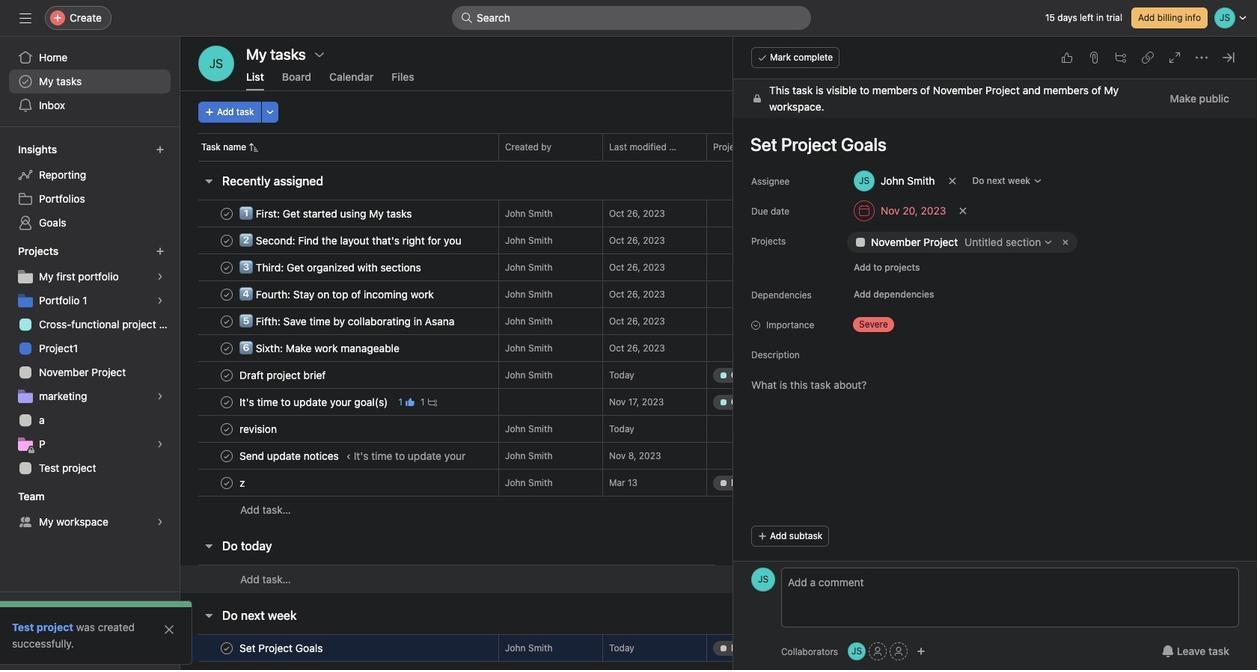 Task type: vqa. For each thing, say whether or not it's contained in the screenshot.
"It's time to update your goal(s)" cell Mark complete option
yes



Task type: locate. For each thing, give the bounding box(es) containing it.
see details, marketing image
[[156, 392, 165, 401]]

task name text field for send update notices cell
[[236, 449, 343, 464]]

more actions for this task image
[[1196, 52, 1208, 64]]

mark complete checkbox inside draft project brief cell
[[218, 366, 236, 384]]

8 task name text field from the top
[[236, 641, 327, 656]]

task name text field inside 'set project goals' cell
[[236, 641, 327, 656]]

task name text field inside 6️⃣ sixth: make work manageable cell
[[236, 341, 404, 356]]

4 task name text field from the top
[[236, 476, 253, 491]]

mark complete checkbox inside 4️⃣ fourth: stay on top of incoming work cell
[[218, 285, 236, 303]]

task name text field for mark complete option in the draft project brief cell
[[236, 368, 330, 383]]

draft project brief cell
[[180, 361, 498, 389]]

4 mark complete checkbox from the top
[[218, 474, 236, 492]]

3 task name text field from the top
[[236, 449, 343, 464]]

4 mark complete image from the top
[[218, 393, 236, 411]]

collapse task list for this group image
[[203, 540, 215, 552], [203, 610, 215, 622]]

mark complete image
[[218, 205, 236, 223], [218, 285, 236, 303], [218, 312, 236, 330], [218, 339, 236, 357], [218, 420, 236, 438], [218, 447, 236, 465]]

more actions image
[[265, 108, 274, 117]]

1 task name text field from the top
[[236, 341, 404, 356]]

z cell
[[180, 469, 498, 497]]

task name text field for mark complete checkbox within 3️⃣ third: get organized with sections cell
[[236, 260, 426, 275]]

7 task name text field from the top
[[236, 395, 392, 410]]

mark complete checkbox for 1️⃣ first: get started using my tasks 'cell'
[[218, 205, 236, 223]]

mark complete checkbox for revision cell
[[218, 420, 236, 438]]

close details image
[[1223, 52, 1235, 64]]

1 mark complete checkbox from the top
[[218, 366, 236, 384]]

1 subtask image
[[428, 398, 437, 407]]

2️⃣ second: find the layout that's right for you cell
[[180, 227, 498, 254]]

header recently assigned tree grid
[[180, 200, 1223, 524]]

list box
[[452, 6, 811, 30]]

mark complete checkbox inside revision cell
[[218, 420, 236, 438]]

task name text field for revision cell
[[236, 422, 281, 437]]

mark complete image inside 4️⃣ fourth: stay on top of incoming work cell
[[218, 285, 236, 303]]

1 task name text field from the top
[[236, 206, 417, 221]]

set project goals cell
[[180, 635, 498, 662]]

add or remove collaborators image
[[848, 643, 866, 661], [917, 647, 926, 656]]

Task name text field
[[236, 341, 404, 356], [236, 422, 281, 437], [236, 449, 343, 464], [236, 476, 253, 491]]

main content
[[733, 79, 1257, 656]]

task name text field for mark complete checkbox inside the 4️⃣ fourth: stay on top of incoming work cell
[[236, 287, 438, 302]]

task name text field inside 3️⃣ third: get organized with sections cell
[[236, 260, 426, 275]]

Mark complete checkbox
[[218, 366, 236, 384], [218, 393, 236, 411], [218, 420, 236, 438], [218, 474, 236, 492]]

3 mark complete image from the top
[[218, 366, 236, 384]]

5 mark complete checkbox from the top
[[218, 312, 236, 330]]

mark complete checkbox for 5️⃣ fifth: save time by collaborating in asana cell
[[218, 312, 236, 330]]

0 likes. click to like this task image
[[1061, 52, 1073, 64]]

mark complete checkbox inside send update notices cell
[[218, 447, 236, 465]]

prominent image
[[461, 12, 473, 24]]

0 horizontal spatial add or remove collaborators image
[[848, 643, 866, 661]]

mark complete checkbox for "2️⃣ second: find the layout that's right for you" cell
[[218, 232, 236, 250]]

mark complete image inside 3️⃣ third: get organized with sections cell
[[218, 259, 236, 277]]

task name text field inside 4️⃣ fourth: stay on top of incoming work cell
[[236, 287, 438, 302]]

task name text field inside z "cell"
[[236, 476, 253, 491]]

header do next week tree grid
[[180, 635, 1223, 671]]

2 mark complete image from the top
[[218, 259, 236, 277]]

task name text field for mark complete checkbox inside "2️⃣ second: find the layout that's right for you" cell
[[236, 233, 465, 248]]

mark complete image inside 6️⃣ sixth: make work manageable cell
[[218, 339, 236, 357]]

2 task name text field from the top
[[236, 233, 465, 248]]

8 mark complete checkbox from the top
[[218, 639, 236, 657]]

task name text field inside 5️⃣ fifth: save time by collaborating in asana cell
[[236, 314, 459, 329]]

1 mark complete image from the top
[[218, 205, 236, 223]]

4 mark complete checkbox from the top
[[218, 285, 236, 303]]

mark complete image for task name text box in the 3️⃣ third: get organized with sections cell
[[218, 259, 236, 277]]

mark complete image for task name text box in 4️⃣ fourth: stay on top of incoming work cell
[[218, 285, 236, 303]]

2 mark complete checkbox from the top
[[218, 232, 236, 250]]

task name text field inside "2️⃣ second: find the layout that's right for you" cell
[[236, 233, 465, 248]]

open user profile image
[[751, 568, 775, 592]]

Task name text field
[[236, 206, 417, 221], [236, 233, 465, 248], [236, 260, 426, 275], [236, 287, 438, 302], [236, 314, 459, 329], [236, 368, 330, 383], [236, 395, 392, 410], [236, 641, 327, 656]]

1 mark complete image from the top
[[218, 232, 236, 250]]

mark complete image inside draft project brief cell
[[218, 366, 236, 384]]

mark complete checkbox for 'it's time to update your goal(s)' cell
[[218, 393, 236, 411]]

mark complete image inside revision cell
[[218, 420, 236, 438]]

2 mark complete image from the top
[[218, 285, 236, 303]]

mark complete image inside "2️⃣ second: find the layout that's right for you" cell
[[218, 232, 236, 250]]

task name text field inside revision cell
[[236, 422, 281, 437]]

1 horizontal spatial add or remove collaborators image
[[917, 647, 926, 656]]

mark complete checkbox inside 5️⃣ fifth: save time by collaborating in asana cell
[[218, 312, 236, 330]]

hide sidebar image
[[19, 12, 31, 24]]

see details, p image
[[156, 440, 165, 449]]

2 mark complete checkbox from the top
[[218, 393, 236, 411]]

row
[[180, 133, 1223, 161], [198, 160, 1205, 162], [180, 200, 1223, 227], [180, 227, 1223, 254], [180, 254, 1223, 281], [180, 281, 1223, 308], [180, 308, 1223, 335], [180, 335, 1223, 362], [180, 361, 1223, 389], [180, 388, 1223, 416], [180, 415, 1223, 443], [180, 442, 1223, 470], [180, 469, 1223, 497], [180, 496, 1223, 524], [180, 565, 1223, 593], [180, 635, 1223, 662], [180, 662, 1223, 671]]

4 task name text field from the top
[[236, 287, 438, 302]]

5 task name text field from the top
[[236, 314, 459, 329]]

copy task link image
[[1142, 52, 1154, 64]]

revision cell
[[180, 415, 498, 443]]

mark complete image inside 5️⃣ fifth: save time by collaborating in asana cell
[[218, 312, 236, 330]]

3️⃣ third: get organized with sections cell
[[180, 254, 498, 281]]

6 mark complete image from the top
[[218, 447, 236, 465]]

3 mark complete checkbox from the top
[[218, 420, 236, 438]]

mark complete image inside send update notices cell
[[218, 447, 236, 465]]

0 vertical spatial collapse task list for this group image
[[203, 540, 215, 552]]

Mark complete checkbox
[[218, 205, 236, 223], [218, 232, 236, 250], [218, 259, 236, 277], [218, 285, 236, 303], [218, 312, 236, 330], [218, 339, 236, 357], [218, 447, 236, 465], [218, 639, 236, 657]]

it's time to update your goal(s) cell
[[180, 388, 498, 416]]

5️⃣ fifth: save time by collaborating in asana cell
[[180, 308, 498, 335]]

mark complete checkbox inside 1️⃣ first: get started using my tasks 'cell'
[[218, 205, 236, 223]]

mark complete image inside z "cell"
[[218, 474, 236, 492]]

mark complete image
[[218, 232, 236, 250], [218, 259, 236, 277], [218, 366, 236, 384], [218, 393, 236, 411], [218, 474, 236, 492], [218, 639, 236, 657]]

3 mark complete checkbox from the top
[[218, 259, 236, 277]]

7 mark complete checkbox from the top
[[218, 447, 236, 465]]

2 task name text field from the top
[[236, 422, 281, 437]]

new insights image
[[156, 145, 165, 154]]

1 vertical spatial collapse task list for this group image
[[203, 610, 215, 622]]

1️⃣ first: get started using my tasks cell
[[180, 200, 498, 227]]

remove image
[[1060, 236, 1072, 248]]

task name text field inside send update notices cell
[[236, 449, 343, 464]]

mark complete checkbox inside 3️⃣ third: get organized with sections cell
[[218, 259, 236, 277]]

mark complete image for task name text box within the 5️⃣ fifth: save time by collaborating in asana cell
[[218, 312, 236, 330]]

3 mark complete image from the top
[[218, 312, 236, 330]]

6 mark complete checkbox from the top
[[218, 339, 236, 357]]

6 task name text field from the top
[[236, 368, 330, 383]]

mark complete checkbox inside 6️⃣ sixth: make work manageable cell
[[218, 339, 236, 357]]

5 mark complete image from the top
[[218, 474, 236, 492]]

task name text field inside draft project brief cell
[[236, 368, 330, 383]]

mark complete checkbox inside 'set project goals' cell
[[218, 639, 236, 657]]

task name text field inside 1️⃣ first: get started using my tasks 'cell'
[[236, 206, 417, 221]]

4 mark complete image from the top
[[218, 339, 236, 357]]

mark complete checkbox inside "2️⃣ second: find the layout that's right for you" cell
[[218, 232, 236, 250]]

close image
[[163, 624, 175, 636]]

mark complete image for task name text field inside the revision cell
[[218, 420, 236, 438]]

Task Name text field
[[741, 127, 1239, 162]]

mark complete checkbox inside z "cell"
[[218, 474, 236, 492]]

6 mark complete image from the top
[[218, 639, 236, 657]]

task name text field inside 'it's time to update your goal(s)' cell
[[236, 395, 392, 410]]

projects element
[[0, 238, 180, 483]]

mark complete checkbox inside 'it's time to update your goal(s)' cell
[[218, 393, 236, 411]]

mark complete image inside 1️⃣ first: get started using my tasks 'cell'
[[218, 205, 236, 223]]

mark complete checkbox for draft project brief cell
[[218, 366, 236, 384]]

6️⃣ sixth: make work manageable cell
[[180, 335, 498, 362]]

task name text field for mark complete checkbox within 'set project goals' cell
[[236, 641, 327, 656]]

mark complete checkbox for send update notices cell
[[218, 447, 236, 465]]

1 mark complete checkbox from the top
[[218, 205, 236, 223]]

5 mark complete image from the top
[[218, 420, 236, 438]]

3 task name text field from the top
[[236, 260, 426, 275]]



Task type: describe. For each thing, give the bounding box(es) containing it.
view profile settings image
[[198, 46, 234, 82]]

1 like. you liked this task image
[[406, 398, 415, 407]]

see details, my first portfolio image
[[156, 272, 165, 281]]

2 collapse task list for this group image from the top
[[203, 610, 215, 622]]

clear due date image
[[959, 207, 968, 216]]

mark complete checkbox for 6️⃣ sixth: make work manageable cell
[[218, 339, 236, 357]]

mark complete image for task name text box inside the 'it's time to update your goal(s)' cell
[[218, 393, 236, 411]]

mark complete image for task name text field in the 6️⃣ sixth: make work manageable cell
[[218, 339, 236, 357]]

see details, portfolio 1 image
[[156, 296, 165, 305]]

task name text field for mark complete checkbox in 1️⃣ first: get started using my tasks 'cell'
[[236, 206, 417, 221]]

task name text field for mark complete checkbox inside the 5️⃣ fifth: save time by collaborating in asana cell
[[236, 314, 459, 329]]

attachments: add a file to this task, set project goals image
[[1088, 52, 1100, 64]]

show options image
[[313, 49, 325, 61]]

add subtask image
[[1115, 52, 1127, 64]]

send update notices cell
[[180, 442, 498, 470]]

task name text field for mark complete option inside the 'it's time to update your goal(s)' cell
[[236, 395, 392, 410]]

mark complete image for task name text box in 1️⃣ first: get started using my tasks 'cell'
[[218, 205, 236, 223]]

set project goals dialog
[[733, 37, 1257, 671]]

mark complete image for task name text box within "2️⃣ second: find the layout that's right for you" cell
[[218, 232, 236, 250]]

remove assignee image
[[948, 177, 957, 186]]

mark complete image for task name text box inside the 'set project goals' cell
[[218, 639, 236, 657]]

insights element
[[0, 136, 180, 238]]

teams element
[[0, 483, 180, 537]]

1 collapse task list for this group image from the top
[[203, 540, 215, 552]]

full screen image
[[1169, 52, 1181, 64]]

mark complete checkbox for z "cell"
[[218, 474, 236, 492]]

move tasks between sections image
[[474, 644, 483, 653]]

global element
[[0, 37, 180, 126]]

collapse task list for this group image
[[203, 175, 215, 187]]

see details, my workspace image
[[156, 518, 165, 527]]

mark complete image for task name text field in the z "cell"
[[218, 474, 236, 492]]

4️⃣ fourth: stay on top of incoming work cell
[[180, 281, 498, 308]]

task name text field for z "cell"
[[236, 476, 253, 491]]

task name text field for 6️⃣ sixth: make work manageable cell
[[236, 341, 404, 356]]

new project or portfolio image
[[156, 247, 165, 256]]

mark complete image for task name text box inside the draft project brief cell
[[218, 366, 236, 384]]

mark complete checkbox for 3️⃣ third: get organized with sections cell
[[218, 259, 236, 277]]

mark complete checkbox for 'set project goals' cell
[[218, 639, 236, 657]]

mark complete image for task name text field inside the send update notices cell
[[218, 447, 236, 465]]

mark complete checkbox for 4️⃣ fourth: stay on top of incoming work cell
[[218, 285, 236, 303]]



